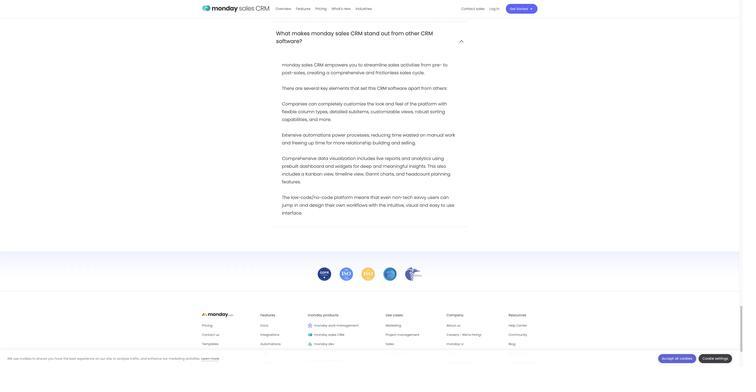 Task type: locate. For each thing, give the bounding box(es) containing it.
help
[[509, 324, 516, 328]]

the down even
[[379, 202, 386, 208]]

manual
[[427, 132, 444, 138]]

monday inside monday spaces link
[[509, 361, 522, 365]]

in inside the low-code/no-code platform means that even non-tech savvy users can jump in and design their own workflows with the intuitive, visual and easy to use interface.
[[295, 202, 298, 208]]

to left ensure
[[32, 357, 36, 361]]

0 vertical spatial in
[[497, 6, 500, 11]]

cookies for all
[[680, 357, 693, 361]]

use right easy
[[447, 202, 454, 208]]

and down code/no- at bottom
[[300, 202, 308, 208]]

us up templates
[[216, 333, 219, 338]]

1 horizontal spatial what's new
[[509, 352, 527, 356]]

1 vertical spatial contact
[[202, 333, 215, 338]]

0 horizontal spatial pricing
[[202, 324, 213, 328]]

monday left dev
[[314, 342, 328, 347]]

our left the site,
[[100, 357, 105, 361]]

pre-
[[433, 62, 442, 68]]

0 horizontal spatial us
[[216, 333, 219, 338]]

hiring!
[[472, 333, 482, 338]]

with inside the low-code/no-code platform means that even non-tech savvy users can jump in and design their own workflows with the intuitive, visual and easy to use interface.
[[369, 202, 378, 208]]

monday inside 'monday sales crm empowers you to streamline sales activities from pre- to post-sales, creating a comprehensive and frictionless sales cycle.'
[[282, 62, 300, 68]]

monday for monday work management
[[314, 324, 328, 328]]

view,
[[324, 171, 334, 177], [354, 171, 364, 177]]

sales inside what makes monday sales crm stand out from other crm software?
[[335, 30, 349, 37]]

use inside dialog
[[13, 357, 19, 361]]

extensive
[[282, 132, 302, 138]]

a left the kanban
[[301, 171, 304, 177]]

charts,
[[380, 171, 395, 177]]

site,
[[106, 357, 112, 361]]

tech
[[403, 195, 413, 201]]

1 horizontal spatial view,
[[354, 171, 364, 177]]

1 our from the left
[[100, 357, 105, 361]]

monday logo image
[[202, 311, 233, 319]]

developers link
[[386, 351, 443, 357]]

1 horizontal spatial work
[[445, 132, 455, 138]]

pricing up contact us
[[202, 324, 213, 328]]

1 vertical spatial from
[[421, 62, 431, 68]]

management
[[337, 324, 359, 328], [398, 333, 420, 338]]

what's new link left industries
[[329, 5, 353, 13]]

1 vertical spatial use
[[13, 357, 19, 361]]

1 vertical spatial new
[[520, 352, 527, 356]]

new left industries
[[344, 6, 351, 11]]

region
[[282, 61, 458, 217]]

0 vertical spatial new
[[344, 6, 351, 11]]

integrations
[[261, 333, 279, 338]]

contact for contact sales
[[461, 6, 475, 11]]

1 vertical spatial us
[[216, 333, 219, 338]]

new for industries
[[344, 6, 351, 11]]

1 horizontal spatial on
[[420, 132, 426, 138]]

1 vertical spatial can
[[440, 195, 449, 201]]

monday
[[311, 30, 334, 37], [282, 62, 300, 68], [308, 313, 322, 318], [314, 324, 328, 328], [314, 333, 328, 338], [314, 342, 328, 347], [509, 361, 522, 365]]

what's new link for blog
[[509, 351, 538, 357]]

features right overview
[[296, 6, 311, 11]]

and right traffic,
[[141, 357, 147, 361]]

what's new link
[[329, 5, 353, 13], [509, 351, 538, 357]]

includes up deep
[[357, 155, 375, 162]]

0 vertical spatial contact
[[461, 6, 475, 11]]

0 horizontal spatial work
[[328, 324, 336, 328]]

1 horizontal spatial more
[[333, 140, 345, 146]]

work inside monday work management link
[[328, 324, 336, 328]]

to right the site,
[[113, 357, 116, 361]]

0 horizontal spatial pricing link
[[202, 323, 257, 329]]

0 horizontal spatial can
[[309, 101, 317, 107]]

monday for monday products
[[308, 313, 322, 318]]

visualization
[[330, 155, 356, 162]]

1 horizontal spatial use
[[447, 202, 454, 208]]

can inside companies can completely customize the look and feel of the platform with flexible column types, detailed subitems, customizable views, robust sorting capabilities, and more.
[[309, 101, 317, 107]]

reducing
[[371, 132, 391, 138]]

and inside 'monday sales crm empowers you to streamline sales activities from pre- to post-sales, creating a comprehensive and frictionless sales cycle.'
[[366, 70, 375, 76]]

code/no-
[[301, 195, 322, 201]]

u
[[462, 342, 464, 347]]

crm up creating
[[314, 62, 324, 68]]

1 view, from the left
[[324, 171, 334, 177]]

cookies for use
[[20, 357, 32, 361]]

dev new mobile footer logo image
[[308, 343, 312, 347]]

with
[[438, 101, 447, 107], [369, 202, 378, 208]]

learn
[[201, 357, 210, 361]]

sales inside button
[[476, 6, 485, 11]]

from inside 'monday sales crm empowers you to streamline sales activities from pre- to post-sales, creating a comprehensive and frictionless sales cycle.'
[[421, 62, 431, 68]]

1 vertical spatial that
[[371, 195, 379, 201]]

to left streamline
[[358, 62, 363, 68]]

0 vertical spatial pricing
[[316, 6, 327, 11]]

monday up post- in the top left of the page
[[282, 62, 300, 68]]

we
[[7, 357, 12, 361]]

empowers
[[325, 62, 348, 68]]

0 horizontal spatial on
[[95, 357, 99, 361]]

monday spaces link
[[509, 361, 538, 366]]

monday inside the monday sales crm link
[[314, 333, 328, 338]]

and down data
[[325, 163, 334, 169]]

0 horizontal spatial time
[[315, 140, 325, 146]]

from
[[391, 30, 404, 37], [421, 62, 431, 68], [421, 85, 432, 91]]

new inside main element
[[344, 6, 351, 11]]

0 horizontal spatial contact
[[202, 333, 215, 338]]

activities
[[401, 62, 420, 68]]

flexible
[[282, 109, 297, 115]]

work up monday sales crm
[[328, 324, 336, 328]]

time
[[392, 132, 402, 138], [315, 140, 325, 146]]

for inside extensive automations power processes, reducing time wasted on manual work and freeing up time for more relationship building and selling.
[[326, 140, 332, 146]]

up
[[308, 140, 314, 146]]

and
[[366, 70, 375, 76], [386, 101, 394, 107], [309, 116, 318, 123], [282, 140, 291, 146], [392, 140, 400, 146], [402, 155, 410, 162], [325, 163, 334, 169], [373, 163, 382, 169], [396, 171, 405, 177], [300, 202, 308, 208], [420, 202, 428, 208], [141, 357, 147, 361]]

1 vertical spatial on
[[95, 357, 99, 361]]

0 horizontal spatial our
[[100, 357, 105, 361]]

for down 'power' on the left top
[[326, 140, 332, 146]]

you left have
[[48, 357, 54, 361]]

cookies inside button
[[680, 357, 693, 361]]

1 horizontal spatial new
[[520, 352, 527, 356]]

in right log
[[497, 6, 500, 11]]

0 vertical spatial what's new
[[332, 6, 351, 11]]

0 vertical spatial features
[[296, 6, 311, 11]]

to right pre-
[[443, 62, 448, 68]]

customer stories link
[[447, 361, 505, 366]]

features up docs
[[261, 313, 275, 318]]

1 horizontal spatial for
[[353, 163, 359, 169]]

0 horizontal spatial what's new
[[332, 6, 351, 11]]

the
[[367, 101, 374, 107], [410, 101, 417, 107], [379, 202, 386, 208], [63, 357, 68, 361]]

use right we
[[13, 357, 19, 361]]

intuitive,
[[387, 202, 405, 208]]

0 vertical spatial platform
[[418, 101, 437, 107]]

0 horizontal spatial more
[[211, 357, 219, 361]]

1 vertical spatial includes
[[282, 171, 300, 177]]

monday down the monday products
[[314, 324, 328, 328]]

monday work management link
[[308, 324, 382, 329]]

files link
[[261, 351, 304, 357]]

dashboards link
[[261, 361, 304, 366]]

more down 'power' on the left top
[[333, 140, 345, 146]]

0 vertical spatial includes
[[357, 155, 375, 162]]

feel
[[395, 101, 403, 107]]

freeing
[[292, 140, 307, 146]]

the left best
[[63, 357, 68, 361]]

1 horizontal spatial what's
[[509, 352, 519, 356]]

1 horizontal spatial time
[[392, 132, 402, 138]]

0 vertical spatial management
[[337, 324, 359, 328]]

1 horizontal spatial a
[[327, 70, 330, 76]]

1 horizontal spatial can
[[440, 195, 449, 201]]

us right about
[[457, 324, 461, 328]]

management up the monday sales crm link
[[337, 324, 359, 328]]

pricing for pricing link to the right
[[316, 6, 327, 11]]

what's new left industries
[[332, 6, 351, 11]]

from right 'apart'
[[421, 85, 432, 91]]

1 vertical spatial a
[[301, 171, 304, 177]]

monday dev link
[[308, 342, 382, 347]]

our right enhance on the left bottom of page
[[163, 357, 168, 361]]

list
[[459, 0, 502, 18]]

0 vertical spatial work
[[445, 132, 455, 138]]

cookie
[[703, 357, 714, 361]]

from up cycle.
[[421, 62, 431, 68]]

sales,
[[294, 70, 306, 76]]

in down low-
[[295, 202, 298, 208]]

2 view, from the left
[[354, 171, 364, 177]]

0 vertical spatial what's new link
[[329, 5, 353, 13]]

0 vertical spatial pricing link
[[313, 5, 329, 13]]

use inside the low-code/no-code platform means that even non-tech savvy users can jump in and design their own workflows with the intuitive, visual and easy to use interface.
[[447, 202, 454, 208]]

use
[[447, 202, 454, 208], [13, 357, 19, 361]]

resources
[[509, 313, 526, 318]]

1 horizontal spatial includes
[[357, 155, 375, 162]]

from right out on the right top of the page
[[391, 30, 404, 37]]

list containing contact sales
[[459, 0, 502, 18]]

1 vertical spatial platform
[[334, 195, 353, 201]]

monday inside what makes monday sales crm stand out from other crm software?
[[311, 30, 334, 37]]

a down empowers
[[327, 70, 330, 76]]

0 horizontal spatial includes
[[282, 171, 300, 177]]

learn more link
[[201, 357, 219, 362]]

monday left spaces
[[509, 361, 522, 365]]

view, down deep
[[354, 171, 364, 177]]

you inside 'monday sales crm empowers you to streamline sales activities from pre- to post-sales, creating a comprehensive and frictionless sales cycle.'
[[349, 62, 357, 68]]

2 vertical spatial from
[[421, 85, 432, 91]]

0 vertical spatial use
[[447, 202, 454, 208]]

0 vertical spatial time
[[392, 132, 402, 138]]

and down streamline
[[366, 70, 375, 76]]

1 vertical spatial with
[[369, 202, 378, 208]]

dialog
[[0, 351, 740, 368]]

0 vertical spatial on
[[420, 132, 426, 138]]

crm down monday work management link
[[337, 333, 344, 338]]

2 our from the left
[[163, 357, 168, 361]]

software
[[388, 85, 407, 91]]

1 vertical spatial you
[[48, 357, 54, 361]]

new down blog link
[[520, 352, 527, 356]]

you up comprehensive
[[349, 62, 357, 68]]

help center
[[509, 324, 527, 328]]

workflows
[[347, 202, 368, 208]]

monday right makes
[[311, 30, 334, 37]]

can up column
[[309, 101, 317, 107]]

the inside dialog
[[63, 357, 68, 361]]

platform up the robust
[[418, 101, 437, 107]]

pricing right features link
[[316, 6, 327, 11]]

of
[[405, 101, 409, 107]]

what's new for pricing
[[332, 6, 351, 11]]

1 horizontal spatial management
[[398, 333, 420, 338]]

0 vertical spatial us
[[457, 324, 461, 328]]

what's new inside main element
[[332, 6, 351, 11]]

on inside extensive automations power processes, reducing time wasted on manual work and freeing up time for more relationship building and selling.
[[420, 132, 426, 138]]

on right experience
[[95, 357, 99, 361]]

can
[[309, 101, 317, 107], [440, 195, 449, 201]]

1 horizontal spatial contact
[[461, 6, 475, 11]]

savvy
[[414, 195, 427, 201]]

automations link
[[261, 342, 304, 347]]

what's inside main element
[[332, 6, 343, 11]]

1 vertical spatial in
[[295, 202, 298, 208]]

contact up templates
[[202, 333, 215, 338]]

that inside the low-code/no-code platform means that even non-tech savvy users can jump in and design their own workflows with the intuitive, visual and easy to use interface.
[[371, 195, 379, 201]]

0 horizontal spatial platform
[[334, 195, 353, 201]]

0 vertical spatial more
[[333, 140, 345, 146]]

time left wasted
[[392, 132, 402, 138]]

1 horizontal spatial platform
[[418, 101, 437, 107]]

0 vertical spatial from
[[391, 30, 404, 37]]

what's new up monday spaces
[[509, 352, 527, 356]]

pricing
[[316, 6, 327, 11], [202, 324, 213, 328]]

that left set
[[351, 85, 359, 91]]

on right wasted
[[420, 132, 426, 138]]

0 horizontal spatial what's new link
[[329, 5, 353, 13]]

1 horizontal spatial that
[[371, 195, 379, 201]]

1 horizontal spatial in
[[497, 6, 500, 11]]

monday inside monday dev link
[[314, 342, 328, 347]]

log
[[490, 6, 496, 11]]

work
[[445, 132, 455, 138], [328, 324, 336, 328]]

can right users
[[440, 195, 449, 201]]

using
[[432, 155, 444, 162]]

cookies right all
[[680, 357, 693, 361]]

includes up features.
[[282, 171, 300, 177]]

features link
[[294, 5, 313, 13]]

1 vertical spatial pricing
[[202, 324, 213, 328]]

industries link
[[353, 5, 374, 13]]

1 horizontal spatial us
[[457, 324, 461, 328]]

monday for monday spaces
[[509, 361, 522, 365]]

get started
[[510, 6, 528, 11]]

more
[[333, 140, 345, 146], [211, 357, 219, 361]]

0 horizontal spatial use
[[13, 357, 19, 361]]

0 vertical spatial a
[[327, 70, 330, 76]]

contact left log
[[461, 6, 475, 11]]

0 horizontal spatial a
[[301, 171, 304, 177]]

dashboards
[[261, 361, 280, 365]]

with inside companies can completely customize the look and feel of the platform with flexible column types, detailed subitems, customizable views, robust sorting capabilities, and more.
[[438, 101, 447, 107]]

and down live
[[373, 163, 382, 169]]

1 horizontal spatial features
[[296, 6, 311, 11]]

1 horizontal spatial what's new link
[[509, 351, 538, 357]]

help center link
[[509, 324, 538, 329]]

1 horizontal spatial cookies
[[680, 357, 693, 361]]

what's new link up monday spaces link
[[509, 351, 538, 357]]

0 vertical spatial can
[[309, 101, 317, 107]]

cases
[[393, 313, 403, 318]]

0 horizontal spatial management
[[337, 324, 359, 328]]

0 horizontal spatial new
[[344, 6, 351, 11]]

0 horizontal spatial with
[[369, 202, 378, 208]]

creating
[[307, 70, 325, 76]]

0 horizontal spatial cookies
[[20, 357, 32, 361]]

1 vertical spatial what's new link
[[509, 351, 538, 357]]

low-
[[291, 195, 301, 201]]

own
[[336, 202, 345, 208]]

robust
[[415, 109, 429, 115]]

platform inside the low-code/no-code platform means that even non-tech savvy users can jump in and design their own workflows with the intuitive, visual and easy to use interface.
[[334, 195, 353, 201]]

1 vertical spatial time
[[315, 140, 325, 146]]

on
[[420, 132, 426, 138], [95, 357, 99, 361]]

1 vertical spatial more
[[211, 357, 219, 361]]

0 vertical spatial with
[[438, 101, 447, 107]]

0 horizontal spatial in
[[295, 202, 298, 208]]

settings
[[715, 357, 729, 361]]

1 vertical spatial features
[[261, 313, 275, 318]]

comprehensive
[[282, 155, 317, 162]]

pricing inside main element
[[316, 6, 327, 11]]

region containing monday sales crm empowers you to streamline sales activities from pre- to post-sales, creating a comprehensive and frictionless sales cycle.
[[282, 61, 458, 217]]

0 vertical spatial you
[[349, 62, 357, 68]]

there
[[282, 85, 294, 91]]

what's for blog
[[509, 352, 519, 356]]

building
[[373, 140, 390, 146]]

view, right the kanban
[[324, 171, 334, 177]]

for inside the comprehensive data visualization includes live reports and analytics using prebuilt dashboard and widgets for deep and meaningful insights. this also includes a kanban view, timeline view, gannt charts, and headcount planning features.
[[353, 163, 359, 169]]

crm right other
[[421, 30, 433, 37]]

1 vertical spatial for
[[353, 163, 359, 169]]

contact us link
[[202, 333, 257, 338]]

management down marketing link
[[398, 333, 420, 338]]

work right manual
[[445, 132, 455, 138]]

contact inside button
[[461, 6, 475, 11]]

with down the 'means'
[[369, 202, 378, 208]]

1 horizontal spatial pricing
[[316, 6, 327, 11]]

more right learn
[[211, 357, 219, 361]]

non-
[[392, 195, 403, 201]]

monday up footer wm logo
[[308, 313, 322, 318]]

0 vertical spatial for
[[326, 140, 332, 146]]

apart
[[408, 85, 420, 91]]

monday inside monday work management link
[[314, 324, 328, 328]]

us
[[457, 324, 461, 328], [216, 333, 219, 338]]

0 horizontal spatial you
[[48, 357, 54, 361]]

0 horizontal spatial for
[[326, 140, 332, 146]]

you
[[349, 62, 357, 68], [48, 357, 54, 361]]

with up sorting
[[438, 101, 447, 107]]

1 vertical spatial what's new
[[509, 352, 527, 356]]

visual
[[406, 202, 419, 208]]

1 horizontal spatial you
[[349, 62, 357, 68]]

what's for pricing
[[332, 6, 343, 11]]

cookies right we
[[20, 357, 32, 361]]

1 vertical spatial what's
[[509, 352, 519, 356]]

software?
[[276, 37, 302, 45]]

0 horizontal spatial that
[[351, 85, 359, 91]]

monday.com crm and sales image
[[202, 3, 269, 13]]

monday up the monday dev at the bottom of page
[[314, 333, 328, 338]]

data
[[318, 155, 328, 162]]

0 horizontal spatial what's
[[332, 6, 343, 11]]

0 horizontal spatial view,
[[324, 171, 334, 177]]

platform up own
[[334, 195, 353, 201]]

for left deep
[[353, 163, 359, 169]]

sales link
[[386, 342, 443, 347]]

what's new for blog
[[509, 352, 527, 356]]

us for contact us
[[216, 333, 219, 338]]

to right easy
[[441, 202, 446, 208]]

time down automations
[[315, 140, 325, 146]]

that left even
[[371, 195, 379, 201]]



Task type: describe. For each thing, give the bounding box(es) containing it.
the left look
[[367, 101, 374, 107]]

pricing for the bottom pricing link
[[202, 324, 213, 328]]

get started button
[[506, 4, 538, 14]]

careers - we're hiring!
[[447, 333, 482, 338]]

community link
[[509, 333, 538, 338]]

dialog containing we use cookies to ensure you have the best experience on our site, to analyze traffic, and enhance our marketing activities.
[[0, 351, 740, 368]]

experience
[[77, 357, 94, 361]]

analytics
[[412, 155, 431, 162]]

community
[[509, 333, 527, 338]]

what's new link for pricing
[[329, 5, 353, 13]]

look
[[376, 101, 384, 107]]

accept all cookies button
[[658, 355, 697, 364]]

also
[[437, 163, 446, 169]]

automations
[[261, 342, 281, 347]]

dashboard
[[300, 163, 324, 169]]

enterprise
[[202, 361, 218, 365]]

integrations link
[[261, 333, 304, 338]]

blog link
[[509, 342, 538, 347]]

key
[[321, 85, 328, 91]]

a inside 'monday sales crm empowers you to streamline sales activities from pre- to post-sales, creating a comprehensive and frictionless sales cycle.'
[[327, 70, 330, 76]]

0 vertical spatial that
[[351, 85, 359, 91]]

careers
[[447, 333, 459, 338]]

and inside dialog
[[141, 357, 147, 361]]

enterprise link
[[202, 361, 257, 366]]

and up customizable
[[386, 101, 394, 107]]

crm right the this
[[377, 85, 387, 91]]

company
[[447, 313, 464, 318]]

monday sales crm link
[[308, 333, 382, 338]]

project management link
[[386, 333, 443, 338]]

the right of
[[410, 101, 417, 107]]

features inside features link
[[296, 6, 311, 11]]

us for about us
[[457, 324, 461, 328]]

views,
[[401, 109, 414, 115]]

gannt
[[366, 171, 379, 177]]

relationship
[[346, 140, 372, 146]]

docs link
[[261, 324, 304, 329]]

work inside extensive automations power processes, reducing time wasted on manual work and freeing up time for more relationship building and selling.
[[445, 132, 455, 138]]

we're
[[463, 333, 471, 338]]

press
[[447, 352, 455, 356]]

elements
[[329, 85, 349, 91]]

marketing
[[169, 357, 185, 361]]

and down savvy
[[420, 202, 428, 208]]

deep
[[361, 163, 372, 169]]

1 vertical spatial management
[[398, 333, 420, 338]]

footer wm logo image
[[308, 324, 312, 328]]

and down the meaningful
[[396, 171, 405, 177]]

platform inside companies can completely customize the look and feel of the platform with flexible column types, detailed subitems, customizable views, robust sorting capabilities, and more.
[[418, 101, 437, 107]]

streamline
[[364, 62, 387, 68]]

about us link
[[447, 324, 505, 329]]

accept
[[662, 357, 674, 361]]

easy
[[430, 202, 440, 208]]

monday for monday sales crm empowers you to streamline sales activities from pre- to post-sales, creating a comprehensive and frictionless sales cycle.
[[282, 62, 300, 68]]

monday spaces
[[509, 361, 534, 365]]

about us
[[447, 324, 461, 328]]

get
[[510, 6, 516, 11]]

log in link
[[487, 5, 502, 13]]

stories
[[463, 361, 473, 365]]

and down extensive
[[282, 140, 291, 146]]

kanban
[[306, 171, 323, 177]]

and left selling.
[[392, 140, 400, 146]]

a inside the comprehensive data visualization includes live reports and analytics using prebuilt dashboard and widgets for deep and meaningful insights. this also includes a kanban view, timeline view, gannt charts, and headcount planning features.
[[301, 171, 304, 177]]

customizable
[[371, 109, 400, 115]]

new for monday spaces
[[520, 352, 527, 356]]

files
[[261, 352, 267, 356]]

cycle.
[[412, 70, 425, 76]]

activities.
[[186, 357, 200, 361]]

this
[[428, 163, 436, 169]]

contact sales
[[461, 6, 485, 11]]

column
[[298, 109, 315, 115]]

monday for monday sales crm
[[314, 333, 328, 338]]

even
[[381, 195, 391, 201]]

in inside list
[[497, 6, 500, 11]]

interface.
[[282, 210, 302, 216]]

1 vertical spatial pricing link
[[202, 323, 257, 329]]

from inside what makes monday sales crm stand out from other crm software?
[[391, 30, 404, 37]]

customize
[[344, 101, 366, 107]]

blog
[[509, 342, 516, 347]]

widgets
[[335, 163, 352, 169]]

sales
[[386, 342, 394, 347]]

cookie settings
[[703, 357, 729, 361]]

features.
[[282, 179, 301, 185]]

1 horizontal spatial pricing link
[[313, 5, 329, 13]]

started
[[517, 6, 528, 11]]

templates link
[[202, 342, 257, 347]]

the
[[282, 195, 290, 201]]

customer
[[447, 361, 462, 365]]

smb
[[202, 352, 208, 356]]

the inside the low-code/no-code platform means that even non-tech savvy users can jump in and design their own workflows with the intuitive, visual and easy to use interface.
[[379, 202, 386, 208]]

post-
[[282, 70, 294, 76]]

more inside extensive automations power processes, reducing time wasted on manual work and freeing up time for more relationship building and selling.
[[333, 140, 345, 146]]

automations
[[303, 132, 331, 138]]

what
[[276, 30, 290, 37]]

main element
[[273, 0, 538, 18]]

comprehensive
[[331, 70, 365, 76]]

monday.com
[[323, 359, 345, 364]]

users
[[428, 195, 439, 201]]

smb link
[[202, 351, 257, 357]]

0 horizontal spatial features
[[261, 313, 275, 318]]

logos image
[[317, 267, 423, 282]]

prebuilt
[[282, 163, 299, 169]]

contact for contact us
[[202, 333, 215, 338]]

and down column
[[309, 116, 318, 123]]

and up the meaningful
[[402, 155, 410, 162]]

crm icon footer image
[[308, 333, 312, 338]]

there are several key elements that set this crm software apart from others:
[[282, 85, 447, 91]]

monday for monday dev
[[314, 342, 328, 347]]

crm inside 'monday sales crm empowers you to streamline sales activities from pre- to post-sales, creating a comprehensive and frictionless sales cycle.'
[[314, 62, 324, 68]]

industries
[[356, 6, 372, 11]]

monday sales crm empowers you to streamline sales activities from pre- to post-sales, creating a comprehensive and frictionless sales cycle.
[[282, 62, 448, 76]]

all
[[675, 357, 679, 361]]

more
[[308, 359, 317, 364]]

hr link
[[386, 361, 443, 366]]

monday-u
[[447, 342, 464, 347]]

selling.
[[401, 140, 416, 146]]

crm left stand
[[351, 30, 363, 37]]

dev
[[328, 342, 334, 347]]

use cases
[[386, 313, 403, 318]]

marketing
[[386, 324, 401, 328]]

on inside dialog
[[95, 357, 99, 361]]

to inside the low-code/no-code platform means that even non-tech savvy users can jump in and design their own workflows with the intuitive, visual and easy to use interface.
[[441, 202, 446, 208]]

headcount
[[406, 171, 430, 177]]

can inside the low-code/no-code platform means that even non-tech savvy users can jump in and design their own workflows with the intuitive, visual and easy to use interface.
[[440, 195, 449, 201]]

extensive automations power processes, reducing time wasted on manual work and freeing up time for more relationship building and selling.
[[282, 132, 455, 146]]



Task type: vqa. For each thing, say whether or not it's contained in the screenshot.


